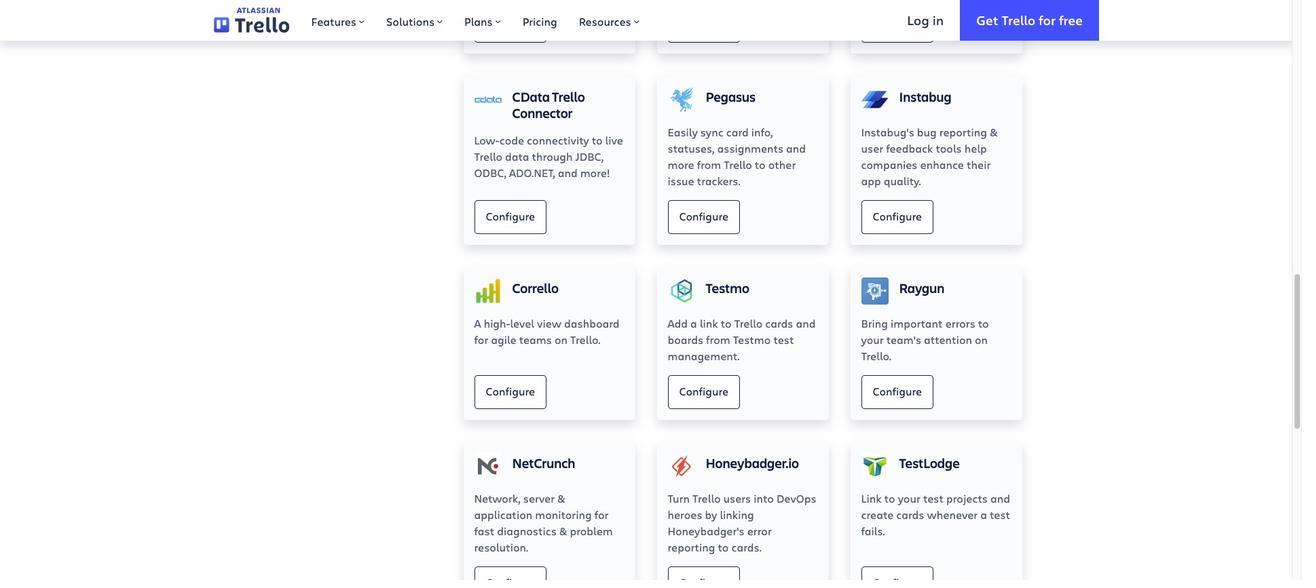 Task type: describe. For each thing, give the bounding box(es) containing it.
turn trello users into devops heroes by linking honeybadger's error reporting to cards.
[[668, 492, 817, 555]]

plans
[[465, 14, 493, 29]]

more!
[[581, 166, 611, 180]]

through
[[532, 149, 573, 164]]

plans button
[[454, 0, 512, 41]]

link
[[700, 317, 719, 331]]

testmo inside add a link to trello cards and boards from testmo test management.
[[733, 333, 771, 347]]

cards inside link to your test projects and create cards whenever a test fails.
[[897, 508, 925, 522]]

boards
[[668, 333, 704, 347]]

for for netcrunch
[[595, 508, 609, 522]]

code
[[500, 133, 525, 147]]

easily sync card info, statuses, assignments and more from trello to other issue trackers.
[[668, 125, 806, 188]]

jdbc,
[[576, 149, 604, 164]]

network,
[[475, 492, 521, 506]]

from for pegasus
[[698, 158, 722, 172]]

pricing
[[523, 14, 558, 29]]

enhance
[[921, 158, 965, 172]]

a inside add a link to trello cards and boards from testmo test management.
[[691, 317, 698, 331]]

more
[[668, 158, 695, 172]]

users
[[724, 492, 752, 506]]

on inside a high-level view dashboard for agile teams on trello.
[[555, 333, 568, 347]]

errors
[[946, 317, 976, 331]]

high-
[[484, 317, 510, 331]]

configure link for testmo
[[668, 376, 741, 410]]

into
[[754, 492, 774, 506]]

statuses,
[[668, 141, 715, 156]]

to inside link to your test projects and create cards whenever a test fails.
[[885, 492, 896, 506]]

resources
[[579, 14, 632, 29]]

& inside instabug's bug reporting & user feedback tools help companies enhance their app quality.
[[990, 125, 998, 139]]

get trello for free link
[[961, 0, 1100, 41]]

configure link for raygun
[[862, 376, 934, 410]]

view
[[537, 317, 562, 331]]

trello. inside bring important errors to your team's attention on trello.
[[862, 349, 892, 363]]

configure link for pegasus
[[668, 200, 741, 234]]

other
[[769, 158, 796, 172]]

bug
[[918, 125, 937, 139]]

log in
[[908, 11, 944, 28]]

trello inside easily sync card info, statuses, assignments and more from trello to other issue trackers.
[[724, 158, 753, 172]]

pegasus
[[706, 88, 756, 106]]

1 vertical spatial test
[[924, 492, 944, 506]]

trello inside add a link to trello cards and boards from testmo test management.
[[735, 317, 763, 331]]

pricing link
[[512, 0, 568, 41]]

issue
[[668, 174, 695, 188]]

configure link for instabug
[[862, 200, 934, 234]]

free
[[1060, 11, 1084, 28]]

atlassian trello image
[[214, 8, 290, 33]]

solutions button
[[376, 0, 454, 41]]

add
[[668, 317, 688, 331]]

ado.net,
[[509, 166, 555, 180]]

and inside the low-code connectivity to live trello data through jdbc, odbc, ado.net, and more!
[[558, 166, 578, 180]]

0 vertical spatial testmo
[[706, 279, 750, 298]]

problem
[[570, 524, 613, 539]]

cards inside add a link to trello cards and boards from testmo test management.
[[766, 317, 794, 331]]

resources button
[[568, 0, 651, 41]]

a high-level view dashboard for agile teams on trello.
[[475, 317, 620, 347]]

data
[[505, 149, 530, 164]]

for inside get trello for free 'link'
[[1039, 11, 1056, 28]]

low-code connectivity to live trello data through jdbc, odbc, ado.net, and more!
[[475, 133, 624, 180]]

reporting inside instabug's bug reporting & user feedback tools help companies enhance their app quality.
[[940, 125, 988, 139]]

to inside bring important errors to your team's attention on trello.
[[979, 317, 990, 331]]

fails.
[[862, 524, 886, 539]]

turn
[[668, 492, 690, 506]]

and inside link to your test projects and create cards whenever a test fails.
[[991, 492, 1011, 506]]

instabug's
[[862, 125, 915, 139]]

sync
[[701, 125, 724, 139]]

devops
[[777, 492, 817, 506]]

help
[[965, 141, 988, 156]]

solutions
[[387, 14, 435, 29]]

feedback
[[887, 141, 934, 156]]

quality.
[[884, 174, 922, 188]]

to inside easily sync card info, statuses, assignments and more from trello to other issue trackers.
[[755, 158, 766, 172]]

attention
[[925, 333, 973, 347]]

features button
[[301, 0, 376, 41]]

and inside easily sync card info, statuses, assignments and more from trello to other issue trackers.
[[787, 141, 806, 156]]

configure for raygun
[[873, 385, 923, 399]]

monitoring
[[535, 508, 592, 522]]

get trello for free
[[977, 11, 1084, 28]]

2 vertical spatial &
[[560, 524, 568, 539]]

connectivity
[[527, 133, 589, 147]]

1 vertical spatial &
[[558, 492, 566, 506]]

add a link to trello cards and boards from testmo test management.
[[668, 317, 816, 363]]

a inside link to your test projects and create cards whenever a test fails.
[[981, 508, 988, 522]]

resolution.
[[475, 541, 529, 555]]

assignments
[[718, 141, 784, 156]]

easily
[[668, 125, 698, 139]]

trello inside cdata trello connector
[[552, 88, 585, 106]]

netcrunch
[[513, 454, 576, 473]]

application
[[475, 508, 533, 522]]

network, server & application monitoring for fast diagnostics & problem resolution.
[[475, 492, 613, 555]]

log
[[908, 11, 930, 28]]

cdata
[[513, 88, 550, 106]]

app
[[862, 174, 882, 188]]



Task type: vqa. For each thing, say whether or not it's contained in the screenshot.
the left Christina Overa (christinaovera) icon
no



Task type: locate. For each thing, give the bounding box(es) containing it.
projects
[[947, 492, 988, 506]]

from down link
[[707, 333, 731, 347]]

on down errors on the bottom right
[[976, 333, 989, 347]]

raygun
[[900, 279, 945, 298]]

honeybadger's
[[668, 524, 745, 539]]

your inside bring important errors to your team's attention on trello.
[[862, 333, 884, 347]]

trello
[[1002, 11, 1036, 28], [552, 88, 585, 106], [475, 149, 503, 164], [724, 158, 753, 172], [735, 317, 763, 331], [693, 492, 721, 506]]

1 horizontal spatial a
[[981, 508, 988, 522]]

1 vertical spatial from
[[707, 333, 731, 347]]

for up problem
[[595, 508, 609, 522]]

0 horizontal spatial trello.
[[571, 333, 601, 347]]

1 on from the left
[[555, 333, 568, 347]]

your down bring
[[862, 333, 884, 347]]

0 vertical spatial a
[[691, 317, 698, 331]]

get
[[977, 11, 999, 28]]

bring important errors to your team's attention on trello.
[[862, 317, 990, 363]]

test inside add a link to trello cards and boards from testmo test management.
[[774, 333, 794, 347]]

1 horizontal spatial for
[[595, 508, 609, 522]]

2 on from the left
[[976, 333, 989, 347]]

0 horizontal spatial on
[[555, 333, 568, 347]]

level
[[510, 317, 535, 331]]

odbc,
[[475, 166, 507, 180]]

0 horizontal spatial your
[[862, 333, 884, 347]]

0 vertical spatial cards
[[766, 317, 794, 331]]

user
[[862, 141, 884, 156]]

2 vertical spatial test
[[991, 508, 1011, 522]]

0 horizontal spatial for
[[475, 333, 489, 347]]

important
[[891, 317, 943, 331]]

configure for cdata trello connector
[[486, 209, 535, 224]]

for inside a high-level view dashboard for agile teams on trello.
[[475, 333, 489, 347]]

1 vertical spatial cards
[[897, 508, 925, 522]]

corrello
[[513, 279, 559, 298]]

connector
[[513, 104, 573, 122]]

from inside easily sync card info, statuses, assignments and more from trello to other issue trackers.
[[698, 158, 722, 172]]

for for corrello
[[475, 333, 489, 347]]

for left 'free'
[[1039, 11, 1056, 28]]

0 horizontal spatial a
[[691, 317, 698, 331]]

1 vertical spatial for
[[475, 333, 489, 347]]

a
[[691, 317, 698, 331], [981, 508, 988, 522]]

bring
[[862, 317, 889, 331]]

0 vertical spatial for
[[1039, 11, 1056, 28]]

and
[[787, 141, 806, 156], [558, 166, 578, 180], [797, 317, 816, 331], [991, 492, 1011, 506]]

1 horizontal spatial cards
[[897, 508, 925, 522]]

by
[[706, 508, 718, 522]]

reporting up help
[[940, 125, 988, 139]]

0 vertical spatial your
[[862, 333, 884, 347]]

configure for pegasus
[[680, 209, 729, 224]]

team's
[[887, 333, 922, 347]]

trello. down team's
[[862, 349, 892, 363]]

fast
[[475, 524, 495, 539]]

trello. down dashboard
[[571, 333, 601, 347]]

1 vertical spatial testmo
[[733, 333, 771, 347]]

a down projects
[[981, 508, 988, 522]]

low-
[[475, 133, 500, 147]]

honeybadger.io
[[706, 454, 800, 473]]

1 vertical spatial your
[[899, 492, 921, 506]]

testmo up link
[[706, 279, 750, 298]]

trello down low-
[[475, 149, 503, 164]]

your right link
[[899, 492, 921, 506]]

agile
[[491, 333, 517, 347]]

error
[[748, 524, 772, 539]]

heroes
[[668, 508, 703, 522]]

for inside network, server & application monitoring for fast diagnostics & problem resolution.
[[595, 508, 609, 522]]

your
[[862, 333, 884, 347], [899, 492, 921, 506]]

reporting down honeybadger's
[[668, 541, 716, 555]]

configure for instabug
[[873, 209, 923, 224]]

configure link for corrello
[[475, 376, 547, 410]]

reporting inside turn trello users into devops heroes by linking honeybadger's error reporting to cards.
[[668, 541, 716, 555]]

trello.
[[571, 333, 601, 347], [862, 349, 892, 363]]

0 vertical spatial test
[[774, 333, 794, 347]]

companies
[[862, 158, 918, 172]]

test for testmo
[[774, 333, 794, 347]]

configure link
[[475, 9, 547, 43], [862, 9, 934, 43], [475, 200, 547, 234], [668, 200, 741, 234], [862, 200, 934, 234], [475, 376, 547, 410], [668, 376, 741, 410], [862, 376, 934, 410]]

0 vertical spatial &
[[990, 125, 998, 139]]

instabug's bug reporting & user feedback tools help companies enhance their app quality.
[[862, 125, 998, 188]]

1 vertical spatial trello.
[[862, 349, 892, 363]]

from for testmo
[[707, 333, 731, 347]]

trello right cdata
[[552, 88, 585, 106]]

& up monitoring
[[558, 492, 566, 506]]

1 horizontal spatial your
[[899, 492, 921, 506]]

0 horizontal spatial test
[[774, 333, 794, 347]]

cards
[[766, 317, 794, 331], [897, 508, 925, 522]]

trello right link
[[735, 317, 763, 331]]

to inside turn trello users into devops heroes by linking honeybadger's error reporting to cards.
[[718, 541, 729, 555]]

server
[[524, 492, 555, 506]]

log in link
[[892, 0, 961, 41]]

from up trackers.
[[698, 158, 722, 172]]

for
[[1039, 11, 1056, 28], [475, 333, 489, 347], [595, 508, 609, 522]]

instabug
[[900, 88, 952, 106]]

link to your test projects and create cards whenever a test fails.
[[862, 492, 1011, 539]]

trello right get
[[1002, 11, 1036, 28]]

0 vertical spatial reporting
[[940, 125, 988, 139]]

linking
[[720, 508, 755, 522]]

trello. inside a high-level view dashboard for agile teams on trello.
[[571, 333, 601, 347]]

management.
[[668, 349, 740, 363]]

a
[[475, 317, 481, 331]]

live
[[606, 133, 624, 147]]

card
[[727, 125, 749, 139]]

their
[[967, 158, 991, 172]]

and inside add a link to trello cards and boards from testmo test management.
[[797, 317, 816, 331]]

0 horizontal spatial reporting
[[668, 541, 716, 555]]

0 vertical spatial from
[[698, 158, 722, 172]]

on down view
[[555, 333, 568, 347]]

2 vertical spatial for
[[595, 508, 609, 522]]

1 vertical spatial a
[[981, 508, 988, 522]]

trello inside 'link'
[[1002, 11, 1036, 28]]

testlodge
[[900, 454, 960, 473]]

whenever
[[928, 508, 978, 522]]

&
[[990, 125, 998, 139], [558, 492, 566, 506], [560, 524, 568, 539]]

1 horizontal spatial test
[[924, 492, 944, 506]]

info,
[[752, 125, 773, 139]]

1 vertical spatial reporting
[[668, 541, 716, 555]]

2 horizontal spatial for
[[1039, 11, 1056, 28]]

reporting
[[940, 125, 988, 139], [668, 541, 716, 555]]

& up their
[[990, 125, 998, 139]]

1 horizontal spatial reporting
[[940, 125, 988, 139]]

teams
[[519, 333, 552, 347]]

configure
[[486, 18, 535, 32], [873, 18, 923, 32], [486, 209, 535, 224], [680, 209, 729, 224], [873, 209, 923, 224], [486, 385, 535, 399], [680, 385, 729, 399], [873, 385, 923, 399]]

features
[[311, 14, 357, 29]]

test
[[774, 333, 794, 347], [924, 492, 944, 506], [991, 508, 1011, 522]]

in
[[933, 11, 944, 28]]

for down the a
[[475, 333, 489, 347]]

trello up by
[[693, 492, 721, 506]]

test for testlodge
[[991, 508, 1011, 522]]

1 horizontal spatial on
[[976, 333, 989, 347]]

from inside add a link to trello cards and boards from testmo test management.
[[707, 333, 731, 347]]

0 horizontal spatial cards
[[766, 317, 794, 331]]

a left link
[[691, 317, 698, 331]]

1 horizontal spatial trello.
[[862, 349, 892, 363]]

diagnostics
[[497, 524, 557, 539]]

2 horizontal spatial test
[[991, 508, 1011, 522]]

testmo
[[706, 279, 750, 298], [733, 333, 771, 347]]

& down monitoring
[[560, 524, 568, 539]]

link
[[862, 492, 882, 506]]

dashboard
[[565, 317, 620, 331]]

trackers.
[[697, 174, 741, 188]]

your inside link to your test projects and create cards whenever a test fails.
[[899, 492, 921, 506]]

0 vertical spatial trello.
[[571, 333, 601, 347]]

on inside bring important errors to your team's attention on trello.
[[976, 333, 989, 347]]

trello inside turn trello users into devops heroes by linking honeybadger's error reporting to cards.
[[693, 492, 721, 506]]

trello inside the low-code connectivity to live trello data through jdbc, odbc, ado.net, and more!
[[475, 149, 503, 164]]

configure link for cdata trello connector
[[475, 200, 547, 234]]

to inside add a link to trello cards and boards from testmo test management.
[[721, 317, 732, 331]]

trello down 'assignments'
[[724, 158, 753, 172]]

cards.
[[732, 541, 762, 555]]

on
[[555, 333, 568, 347], [976, 333, 989, 347]]

tools
[[936, 141, 962, 156]]

configure for testmo
[[680, 385, 729, 399]]

to inside the low-code connectivity to live trello data through jdbc, odbc, ado.net, and more!
[[592, 133, 603, 147]]

to
[[592, 133, 603, 147], [755, 158, 766, 172], [721, 317, 732, 331], [979, 317, 990, 331], [885, 492, 896, 506], [718, 541, 729, 555]]

configure for corrello
[[486, 385, 535, 399]]

testmo up "management."
[[733, 333, 771, 347]]

cdata trello connector
[[513, 88, 585, 122]]

create
[[862, 508, 894, 522]]



